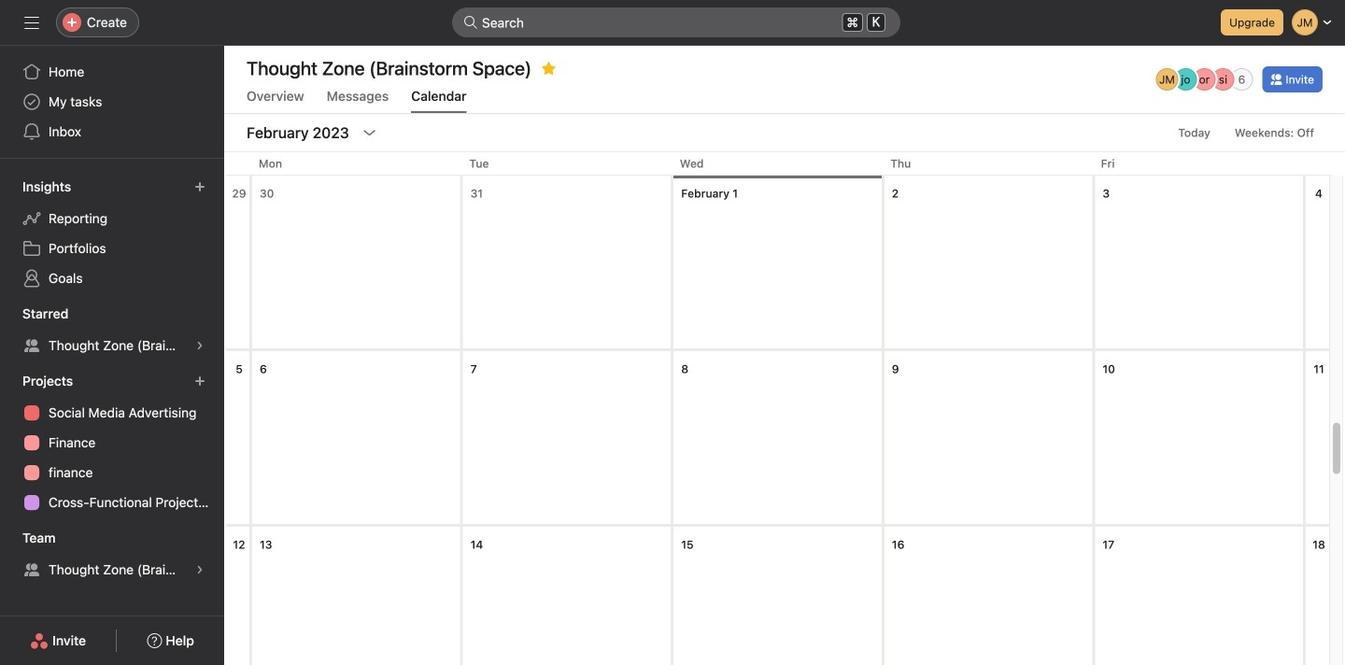 Task type: vqa. For each thing, say whether or not it's contained in the screenshot.
the leftmost Completed
no



Task type: locate. For each thing, give the bounding box(es) containing it.
see details, thought zone (brainstorm space) image
[[194, 340, 206, 351]]

insights element
[[0, 170, 224, 297]]

Search tasks, projects, and more text field
[[452, 7, 900, 37]]

None field
[[452, 7, 900, 37]]

new project or portfolio image
[[194, 376, 206, 387]]

new insights image
[[194, 181, 206, 192]]

pick month image
[[362, 125, 377, 140]]



Task type: describe. For each thing, give the bounding box(es) containing it.
teams element
[[0, 521, 224, 588]]

global element
[[0, 46, 224, 158]]

see details, thought zone (brainstorm space) image
[[194, 564, 206, 575]]

projects element
[[0, 364, 224, 521]]

prominent image
[[463, 15, 478, 30]]

hide sidebar image
[[24, 15, 39, 30]]

starred element
[[0, 297, 224, 364]]

remove from starred image
[[541, 61, 556, 76]]



